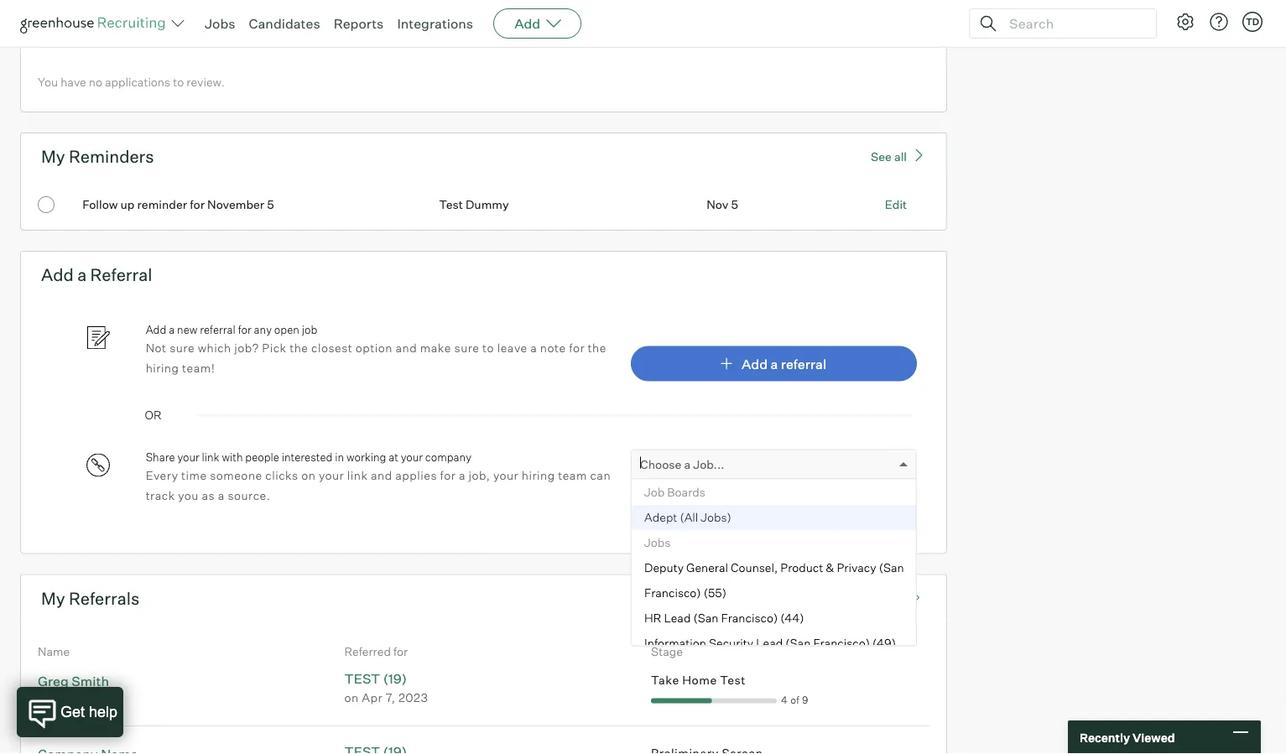 Task type: vqa. For each thing, say whether or not it's contained in the screenshot.
the (55)
yes



Task type: describe. For each thing, give the bounding box(es) containing it.
with
[[222, 451, 243, 464]]

clicks
[[265, 468, 298, 483]]

1 horizontal spatial francisco)
[[721, 611, 778, 625]]

lead inside hr lead (san francisco) (44) option
[[664, 611, 691, 625]]

you
[[178, 488, 199, 503]]

test
[[345, 670, 380, 687]]

job
[[645, 485, 665, 499]]

of
[[791, 693, 800, 706]]

every
[[146, 468, 178, 483]]

information security lead (san francisco) (49)
[[645, 636, 896, 650]]

add for add a new referral for any open job not sure which job? pick the closest option and make sure to leave a note for the hiring team!
[[146, 323, 166, 336]]

reminder
[[137, 197, 187, 212]]

2023
[[399, 690, 428, 705]]

see all
[[871, 149, 907, 164]]

adept
[[645, 510, 678, 525]]

4 of 9
[[781, 693, 809, 706]]

no
[[89, 74, 102, 89]]

apr
[[362, 690, 383, 705]]

which
[[198, 340, 231, 355]]

jobs link
[[205, 15, 235, 32]]

information
[[645, 636, 707, 650]]

new
[[177, 323, 198, 336]]

on inside "test (19) on apr 7, 2023"
[[345, 690, 359, 705]]

0 horizontal spatial link
[[202, 451, 220, 464]]

0 horizontal spatial jobs
[[205, 15, 235, 32]]

td button
[[1240, 8, 1266, 35]]

add a new referral for any open job not sure which job? pick the closest option and make sure to leave a note for the hiring team!
[[146, 323, 607, 375]]

test dummy link
[[439, 197, 509, 212]]

(19)
[[383, 670, 407, 687]]

referred
[[345, 644, 391, 659]]

integrations
[[397, 15, 473, 32]]

follow
[[82, 197, 118, 212]]

jobs inside list box
[[645, 535, 671, 550]]

edit link
[[885, 197, 907, 212]]

leave
[[497, 340, 528, 355]]

open
[[274, 323, 300, 336]]

adept (all jobs)
[[645, 510, 732, 525]]

recently viewed
[[1080, 730, 1175, 745]]

edit
[[885, 197, 907, 212]]

closest
[[311, 340, 353, 355]]

people
[[245, 451, 279, 464]]

2 the from the left
[[588, 340, 607, 355]]

(49)
[[873, 636, 896, 650]]

boards
[[668, 485, 706, 499]]

my for my referrals
[[41, 588, 65, 609]]

Search text field
[[1005, 11, 1141, 36]]

4
[[781, 693, 788, 706]]

applies
[[396, 468, 437, 483]]

greg smith link
[[38, 673, 109, 689]]

for up (19)
[[394, 644, 408, 659]]

lead inside information security lead (san francisco) (49) option
[[756, 636, 783, 650]]

referred for
[[345, 644, 408, 659]]

configure image
[[1176, 12, 1196, 32]]

&
[[826, 560, 835, 575]]

my for my reminders
[[41, 146, 65, 167]]

add button
[[494, 8, 582, 39]]

on inside share your link with people interested in working at your company every time someone clicks on your link and applies for a job, your hiring team can track you as a source.
[[301, 468, 316, 483]]

add for add a referral
[[41, 265, 74, 286]]

2 horizontal spatial francisco)
[[814, 636, 870, 650]]

job
[[302, 323, 317, 336]]

add for add a referral
[[742, 355, 768, 372]]

for right note at left
[[569, 340, 585, 355]]

and inside share your link with people interested in working at your company every time someone clicks on your link and applies for a job, your hiring team can track you as a source.
[[371, 468, 393, 483]]

referral
[[90, 265, 152, 286]]

0 horizontal spatial (san
[[694, 611, 719, 625]]

see all link
[[871, 147, 927, 164]]

your up time
[[177, 451, 199, 464]]

as
[[202, 488, 215, 503]]

1 sure from the left
[[170, 340, 195, 355]]

1 vertical spatial link
[[347, 468, 368, 483]]

test (19) link
[[345, 670, 407, 687]]

list box containing job boards
[[632, 480, 916, 755]]

referrals
[[69, 588, 140, 609]]

working
[[347, 451, 386, 464]]

in
[[335, 451, 344, 464]]

have
[[61, 74, 86, 89]]

company
[[425, 451, 472, 464]]

review.
[[187, 74, 225, 89]]

2 vertical spatial (san
[[786, 636, 811, 650]]

applications
[[41, 18, 140, 39]]

hiring inside "add a new referral for any open job not sure which job? pick the closest option and make sure to leave a note for the hiring team!"
[[146, 360, 179, 375]]

track
[[146, 488, 175, 503]]

candidates link
[[249, 15, 320, 32]]

2 5 from the left
[[731, 197, 738, 212]]

francisco) inside deputy general counsel, product & privacy (san francisco) (55)
[[645, 585, 701, 600]]

dummy
[[466, 197, 509, 212]]

choose
[[640, 457, 682, 472]]

add a referral link
[[631, 346, 917, 381]]

greenhouse recruiting image
[[20, 13, 171, 34]]

take home test
[[651, 673, 746, 688]]

jobs)
[[701, 510, 732, 525]]

take
[[651, 673, 680, 688]]

applications
[[105, 74, 170, 89]]

reports
[[334, 15, 384, 32]]

for right reminder
[[190, 197, 205, 212]]

job boards
[[645, 485, 706, 499]]



Task type: locate. For each thing, give the bounding box(es) containing it.
the right note at left
[[588, 340, 607, 355]]

(san
[[879, 560, 905, 575], [694, 611, 719, 625], [786, 636, 811, 650]]

deputy general counsel, product & privacy (san francisco) (55)
[[645, 560, 905, 600]]

0 vertical spatial to
[[143, 18, 159, 39]]

on down interested
[[301, 468, 316, 483]]

your
[[177, 451, 199, 464], [401, 451, 423, 464], [319, 468, 344, 483], [493, 468, 519, 483]]

2 sure from the left
[[455, 340, 480, 355]]

hiring left team
[[522, 468, 555, 483]]

0 vertical spatial lead
[[664, 611, 691, 625]]

1 horizontal spatial 5
[[731, 197, 738, 212]]

someone
[[210, 468, 262, 483]]

all
[[895, 149, 907, 164]]

2 vertical spatial to
[[483, 340, 494, 355]]

link left with
[[202, 451, 220, 464]]

name
[[38, 644, 70, 659]]

1 horizontal spatial link
[[347, 468, 368, 483]]

interested
[[282, 451, 333, 464]]

and inside "add a new referral for any open job not sure which job? pick the closest option and make sure to leave a note for the hiring team!"
[[396, 340, 417, 355]]

hiring inside share your link with people interested in working at your company every time someone clicks on your link and applies for a job, your hiring team can track you as a source.
[[522, 468, 555, 483]]

team
[[558, 468, 587, 483]]

add a referral
[[41, 265, 152, 286]]

(san right privacy
[[879, 560, 905, 575]]

1 horizontal spatial sure
[[455, 340, 480, 355]]

None text field
[[631, 488, 823, 526]]

deputy
[[645, 560, 684, 575]]

my left referrals
[[41, 588, 65, 609]]

referral inside "add a new referral for any open job not sure which job? pick the closest option and make sure to leave a note for the hiring team!"
[[200, 323, 236, 336]]

2 horizontal spatial to
[[483, 340, 494, 355]]

lead down hr lead (san francisco) (44) option
[[756, 636, 783, 650]]

(all
[[680, 510, 699, 525]]

sure right make
[[455, 340, 480, 355]]

test left dummy
[[439, 197, 463, 212]]

referral
[[200, 323, 236, 336], [781, 355, 827, 372]]

1 vertical spatial (san
[[694, 611, 719, 625]]

0 vertical spatial and
[[396, 340, 417, 355]]

at
[[389, 451, 399, 464]]

applications to review
[[41, 18, 219, 39]]

1 vertical spatial francisco)
[[721, 611, 778, 625]]

share your link with people interested in working at your company every time someone clicks on your link and applies for a job, your hiring team can track you as a source.
[[146, 451, 611, 503]]

0 horizontal spatial francisco)
[[645, 585, 701, 600]]

0 horizontal spatial to
[[143, 18, 159, 39]]

1 the from the left
[[290, 340, 308, 355]]

choose a job...
[[640, 457, 725, 472]]

greg
[[38, 673, 69, 689]]

make
[[420, 340, 452, 355]]

your right job,
[[493, 468, 519, 483]]

your right 'at' on the bottom of page
[[401, 451, 423, 464]]

1 my from the top
[[41, 146, 65, 167]]

not
[[146, 340, 167, 355]]

(55)
[[704, 585, 727, 600]]

(san down the (44)
[[786, 636, 811, 650]]

francisco)
[[645, 585, 701, 600], [721, 611, 778, 625], [814, 636, 870, 650]]

to left the review. on the left of the page
[[173, 74, 184, 89]]

on left apr
[[345, 690, 359, 705]]

hiring down not
[[146, 360, 179, 375]]

2 horizontal spatial (san
[[879, 560, 905, 575]]

(san down '(55)' at right
[[694, 611, 719, 625]]

nov 5
[[707, 197, 738, 212]]

jobs up the review. on the left of the page
[[205, 15, 235, 32]]

sure down new
[[170, 340, 195, 355]]

1 horizontal spatial to
[[173, 74, 184, 89]]

greg smith
[[38, 673, 109, 689]]

candidates
[[249, 15, 320, 32]]

0 vertical spatial referral
[[200, 323, 236, 336]]

1 horizontal spatial (san
[[786, 636, 811, 650]]

my referrals
[[41, 588, 140, 609]]

0 horizontal spatial referral
[[200, 323, 236, 336]]

hr
[[645, 611, 662, 625]]

any
[[254, 323, 272, 336]]

0 horizontal spatial on
[[301, 468, 316, 483]]

information security lead (san francisco) (49) option
[[632, 631, 916, 656]]

share
[[146, 451, 175, 464]]

0 horizontal spatial 5
[[267, 197, 274, 212]]

None field
[[640, 450, 645, 479]]

option
[[356, 340, 393, 355]]

francisco) down deputy
[[645, 585, 701, 600]]

test (19) on apr 7, 2023
[[345, 670, 428, 705]]

general
[[687, 560, 729, 575]]

1 horizontal spatial jobs
[[645, 535, 671, 550]]

to left leave
[[483, 340, 494, 355]]

my reminders
[[41, 146, 154, 167]]

0 horizontal spatial test
[[439, 197, 463, 212]]

1 5 from the left
[[267, 197, 274, 212]]

francisco) left (49)
[[814, 636, 870, 650]]

november
[[207, 197, 265, 212]]

0 horizontal spatial sure
[[170, 340, 195, 355]]

0 vertical spatial on
[[301, 468, 316, 483]]

home
[[683, 673, 717, 688]]

lead right hr at right bottom
[[664, 611, 691, 625]]

1 vertical spatial lead
[[756, 636, 783, 650]]

0 vertical spatial jobs
[[205, 15, 235, 32]]

add inside button
[[742, 355, 768, 372]]

note
[[540, 340, 566, 355]]

job...
[[693, 457, 725, 472]]

0 vertical spatial my
[[41, 146, 65, 167]]

for inside share your link with people interested in working at your company every time someone clicks on your link and applies for a job, your hiring team can track you as a source.
[[440, 468, 456, 483]]

2 vertical spatial francisco)
[[814, 636, 870, 650]]

stage
[[651, 644, 683, 659]]

test right home
[[720, 673, 746, 688]]

0 vertical spatial test
[[439, 197, 463, 212]]

you have no applications to review.
[[38, 74, 225, 89]]

for down company
[[440, 468, 456, 483]]

to left the review
[[143, 18, 159, 39]]

security
[[709, 636, 754, 650]]

1 horizontal spatial lead
[[756, 636, 783, 650]]

9
[[802, 693, 809, 706]]

deputy general counsel, product & privacy (san francisco) (55) option
[[632, 555, 916, 606]]

1 horizontal spatial and
[[396, 340, 417, 355]]

7,
[[386, 690, 396, 705]]

hr lead (san francisco) (44)
[[645, 611, 804, 625]]

1 horizontal spatial the
[[588, 340, 607, 355]]

integrations link
[[397, 15, 473, 32]]

test
[[439, 197, 463, 212], [720, 673, 746, 688]]

1 vertical spatial to
[[173, 74, 184, 89]]

product
[[781, 560, 824, 575]]

1 vertical spatial referral
[[781, 355, 827, 372]]

0 vertical spatial (san
[[879, 560, 905, 575]]

viewed
[[1133, 730, 1175, 745]]

francisco) up security
[[721, 611, 778, 625]]

follow up reminder for november 5
[[82, 197, 274, 212]]

1 vertical spatial hiring
[[522, 468, 555, 483]]

job,
[[469, 468, 490, 483]]

0 vertical spatial hiring
[[146, 360, 179, 375]]

0 vertical spatial francisco)
[[645, 585, 701, 600]]

1 vertical spatial jobs
[[645, 535, 671, 550]]

privacy
[[837, 560, 877, 575]]

and left make
[[396, 340, 417, 355]]

0 horizontal spatial the
[[290, 340, 308, 355]]

on
[[301, 468, 316, 483], [345, 690, 359, 705]]

add a referral
[[742, 355, 827, 372]]

jobs down adept
[[645, 535, 671, 550]]

0 horizontal spatial lead
[[664, 611, 691, 625]]

1 vertical spatial test
[[720, 673, 746, 688]]

test dummy
[[439, 197, 509, 212]]

your down in
[[319, 468, 344, 483]]

add inside "popup button"
[[515, 15, 541, 32]]

(44)
[[781, 611, 804, 625]]

to inside "add a new referral for any open job not sure which job? pick the closest option and make sure to leave a note for the hiring team!"
[[483, 340, 494, 355]]

the down 'job'
[[290, 340, 308, 355]]

reports link
[[334, 15, 384, 32]]

1 horizontal spatial test
[[720, 673, 746, 688]]

to
[[143, 18, 159, 39], [173, 74, 184, 89], [483, 340, 494, 355]]

add inside "add a new referral for any open job not sure which job? pick the closest option and make sure to leave a note for the hiring team!"
[[146, 323, 166, 336]]

and down 'at' on the bottom of page
[[371, 468, 393, 483]]

0 vertical spatial link
[[202, 451, 220, 464]]

1 vertical spatial on
[[345, 690, 359, 705]]

my left the reminders
[[41, 146, 65, 167]]

1 horizontal spatial on
[[345, 690, 359, 705]]

td
[[1246, 16, 1260, 27]]

0 horizontal spatial and
[[371, 468, 393, 483]]

time
[[181, 468, 207, 483]]

1 horizontal spatial referral
[[781, 355, 827, 372]]

1 vertical spatial and
[[371, 468, 393, 483]]

lead
[[664, 611, 691, 625], [756, 636, 783, 650]]

add a referral button
[[631, 346, 917, 381]]

2 my from the top
[[41, 588, 65, 609]]

(san inside deputy general counsel, product & privacy (san francisco) (55)
[[879, 560, 905, 575]]

sure
[[170, 340, 195, 355], [455, 340, 480, 355]]

5 right november
[[267, 197, 274, 212]]

1 vertical spatial my
[[41, 588, 65, 609]]

5
[[267, 197, 274, 212], [731, 197, 738, 212]]

referral inside button
[[781, 355, 827, 372]]

a
[[77, 265, 87, 286], [169, 323, 175, 336], [531, 340, 537, 355], [771, 355, 778, 372], [684, 457, 691, 472], [459, 468, 466, 483], [218, 488, 225, 503]]

jobs
[[205, 15, 235, 32], [645, 535, 671, 550]]

0 horizontal spatial hiring
[[146, 360, 179, 375]]

source.
[[228, 488, 271, 503]]

1 horizontal spatial hiring
[[522, 468, 555, 483]]

5 right nov
[[731, 197, 738, 212]]

hr lead (san francisco) (44) option
[[632, 606, 916, 631]]

link down working
[[347, 468, 368, 483]]

td button
[[1243, 12, 1263, 32]]

a inside add a referral button
[[771, 355, 778, 372]]

add for add
[[515, 15, 541, 32]]

review
[[163, 18, 219, 39]]

adept (all jobs) option
[[632, 505, 916, 530]]

pick
[[262, 340, 287, 355]]

you
[[38, 74, 58, 89]]

list box
[[632, 480, 916, 755]]

for left any
[[238, 323, 252, 336]]

see
[[871, 149, 892, 164]]



